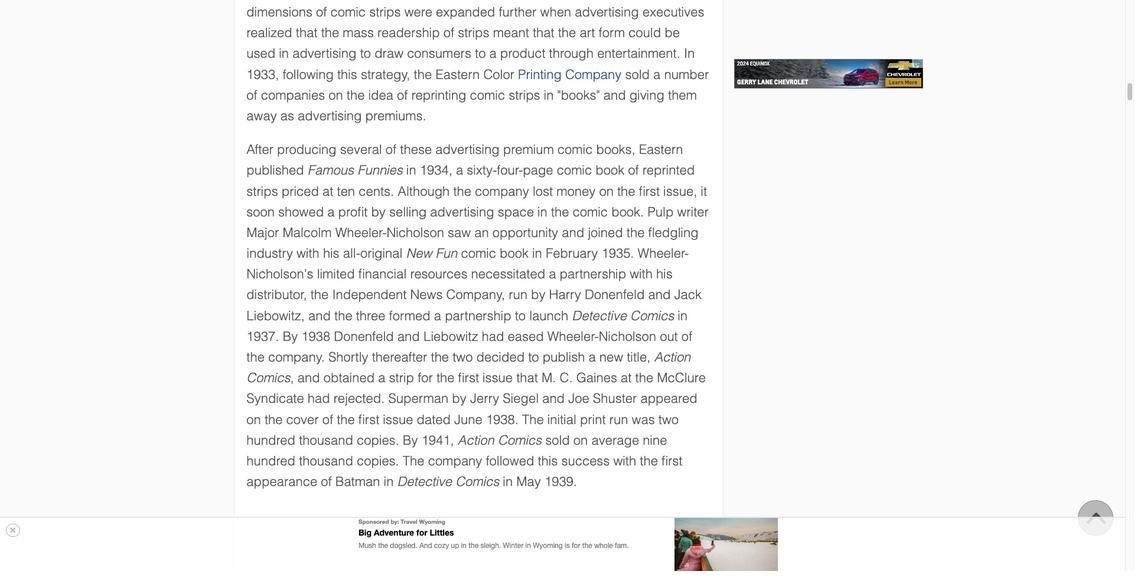 Task type: describe. For each thing, give the bounding box(es) containing it.
distributor,
[[247, 288, 307, 303]]

on inside , and obtained a strip for the first issue that m. c. gaines at the mcclure syndicate had rejected. superman by jerry siegel and joe shuster appeared on the cover of the first issue dated june 1938. the initial print run was two hundred thousand copies. by 1941,
[[247, 413, 261, 428]]

sold for on
[[545, 434, 570, 448]]

although
[[398, 184, 450, 199]]

new fun
[[406, 246, 457, 261]]

cover
[[286, 413, 319, 428]]

profit
[[338, 205, 368, 220]]

fun
[[436, 246, 457, 261]]

wheeler- inside in 1934, a sixty-four-page comic book of reprinted strips priced at ten cents. although the company lost money on the first issue, it soon showed a profit by selling advertising space in the comic book. pulp writer major malcolm wheeler-nicholson saw an opportunity and joined the fledgling industry with his all-original
[[335, 226, 387, 240]]

on inside the sold a number of companies on the idea of reprinting comic strips in "books" and giving them away as advertising premiums.
[[329, 88, 343, 103]]

comics inside action comics
[[247, 371, 290, 386]]

several
[[340, 142, 382, 157]]

strips inside the sold a number of companies on the idea of reprinting comic strips in "books" and giving them away as advertising premiums.
[[509, 88, 540, 103]]

eased
[[508, 330, 544, 344]]

nicholson inside in 1934, a sixty-four-page comic book of reprinted strips priced at ten cents. although the company lost money on the first issue, it soon showed a profit by selling advertising space in the comic book. pulp writer major malcolm wheeler-nicholson saw an opportunity and joined the fledgling industry with his all-original
[[387, 226, 444, 240]]

formed
[[389, 309, 431, 324]]

copies. inside "sold on average nine hundred thousand copies. the company followed this success with the first appearance of batman in"
[[357, 454, 399, 469]]

showed
[[278, 205, 324, 220]]

advertising inside in 1934, a sixty-four-page comic book of reprinted strips priced at ten cents. although the company lost money on the first issue, it soon showed a profit by selling advertising space in the comic book. pulp writer major malcolm wheeler-nicholson saw an opportunity and joined the fledgling industry with his all-original
[[430, 205, 494, 220]]

three
[[356, 309, 386, 324]]

comic up money
[[557, 163, 592, 178]]

book inside in 1934, a sixty-four-page comic book of reprinted strips priced at ten cents. although the company lost money on the first issue, it soon showed a profit by selling advertising space in the comic book. pulp writer major malcolm wheeler-nicholson saw an opportunity and joined the fledgling industry with his all-original
[[596, 163, 625, 178]]

printing
[[518, 67, 562, 82]]

original
[[360, 246, 403, 261]]

pulp
[[648, 205, 674, 220]]

had inside , and obtained a strip for the first issue that m. c. gaines at the mcclure syndicate had rejected. superman by jerry siegel and joe shuster appeared on the cover of the first issue dated june 1938. the initial print run was two hundred thousand copies. by 1941,
[[308, 392, 330, 407]]

advertising inside the sold a number of companies on the idea of reprinting comic strips in "books" and giving them away as advertising premiums.
[[298, 109, 362, 123]]

wheeler- inside comic book in february 1935. wheeler- nicholson's limited financial resources necessitated a partnership with his distributor, the independent news company, run by harry donenfeld and jack liebowitz, and the three formed a partnership to launch
[[638, 246, 689, 261]]

the down syndicate
[[265, 413, 283, 428]]

1939.
[[545, 475, 577, 490]]

the inside , and obtained a strip for the first issue that m. c. gaines at the mcclure syndicate had rejected. superman by jerry siegel and joe shuster appeared on the cover of the first issue dated june 1938. the initial print run was two hundred thousand copies. by 1941,
[[522, 413, 544, 428]]

an
[[475, 226, 489, 240]]

giving
[[630, 88, 665, 103]]

the inside the sold a number of companies on the idea of reprinting comic strips in "books" and giving them away as advertising premiums.
[[347, 88, 365, 103]]

1938.
[[486, 413, 519, 428]]

of inside in 1937. by 1938 donenfeld and liebowitz had eased wheeler-nicholson out of the company. shortly thereafter the two decided to publish a new title,
[[682, 330, 693, 344]]

m.
[[542, 371, 556, 386]]

by inside comic book in february 1935. wheeler- nicholson's limited financial resources necessitated a partnership with his distributor, the independent news company, run by harry donenfeld and jack liebowitz, and the three formed a partnership to launch
[[531, 288, 546, 303]]

independent
[[332, 288, 407, 303]]

company,
[[446, 288, 505, 303]]

was
[[632, 413, 655, 428]]

funnies
[[358, 163, 403, 178]]

page
[[523, 163, 553, 178]]

of inside in 1934, a sixty-four-page comic book of reprinted strips priced at ten cents. although the company lost money on the first issue, it soon showed a profit by selling advertising space in the comic book. pulp writer major malcolm wheeler-nicholson saw an opportunity and joined the fledgling industry with his all-original
[[628, 163, 639, 178]]

wheeler- inside in 1937. by 1938 donenfeld and liebowitz had eased wheeler-nicholson out of the company. shortly thereafter the two decided to publish a new title,
[[548, 330, 599, 344]]

and inside in 1937. by 1938 donenfeld and liebowitz had eased wheeler-nicholson out of the company. shortly thereafter the two decided to publish a new title,
[[398, 330, 420, 344]]

nine
[[643, 434, 667, 448]]

success
[[562, 454, 610, 469]]

and right ,
[[298, 371, 320, 386]]

opportunity
[[493, 226, 558, 240]]

after
[[247, 142, 274, 157]]

the down book.
[[627, 226, 645, 240]]

1941,
[[422, 434, 454, 448]]

liebowitz
[[424, 330, 478, 344]]

fledgling
[[648, 226, 699, 240]]

and down the m.
[[542, 392, 565, 407]]

the down title,
[[635, 371, 654, 386]]

strips inside in 1934, a sixty-four-page comic book of reprinted strips priced at ten cents. although the company lost money on the first issue, it soon showed a profit by selling advertising space in the comic book. pulp writer major malcolm wheeler-nicholson saw an opportunity and joined the fledgling industry with his all-original
[[247, 184, 278, 199]]

comics up followed
[[498, 434, 542, 448]]

reprinted
[[643, 163, 695, 178]]

news
[[410, 288, 443, 303]]

with inside in 1934, a sixty-four-page comic book of reprinted strips priced at ten cents. although the company lost money on the first issue, it soon showed a profit by selling advertising space in the comic book. pulp writer major malcolm wheeler-nicholson saw an opportunity and joined the fledgling industry with his all-original
[[297, 246, 320, 261]]

out
[[660, 330, 678, 344]]

company inside in 1934, a sixty-four-page comic book of reprinted strips priced at ten cents. although the company lost money on the first issue, it soon showed a profit by selling advertising space in the comic book. pulp writer major malcolm wheeler-nicholson saw an opportunity and joined the fledgling industry with his all-original
[[475, 184, 529, 199]]

appeared
[[641, 392, 698, 407]]

lost
[[533, 184, 553, 199]]

on inside "sold on average nine hundred thousand copies. the company followed this success with the first appearance of batman in"
[[574, 434, 588, 448]]

hundred inside "sold on average nine hundred thousand copies. the company followed this success with the first appearance of batman in"
[[247, 454, 295, 469]]

joe
[[568, 392, 589, 407]]

industry
[[247, 246, 293, 261]]

dated
[[417, 413, 451, 428]]

the down liebowitz
[[431, 350, 449, 365]]

issue,
[[664, 184, 697, 199]]

premium
[[503, 142, 554, 157]]

launch
[[530, 309, 569, 324]]

may
[[517, 475, 541, 490]]

1935.
[[602, 246, 634, 261]]

sixty-
[[467, 163, 497, 178]]

by inside , and obtained a strip for the first issue that m. c. gaines at the mcclure syndicate had rejected. superman by jerry siegel and joe shuster appeared on the cover of the first issue dated june 1938. the initial print run was two hundred thousand copies. by 1941,
[[403, 434, 418, 448]]

the inside "sold on average nine hundred thousand copies. the company followed this success with the first appearance of batman in"
[[403, 454, 425, 469]]

to inside comic book in february 1935. wheeler- nicholson's limited financial resources necessitated a partnership with his distributor, the independent news company, run by harry donenfeld and jack liebowitz, and the three formed a partnership to launch
[[515, 309, 526, 324]]

1937.
[[247, 330, 279, 344]]

0 vertical spatial action comics
[[247, 350, 691, 386]]

first inside "sold on average nine hundred thousand copies. the company followed this success with the first appearance of batman in"
[[662, 454, 683, 469]]

the down 1937.
[[247, 350, 265, 365]]

writer
[[677, 205, 709, 220]]

decided
[[477, 350, 525, 365]]

shortly
[[328, 350, 368, 365]]

the right for
[[437, 371, 455, 386]]

0 horizontal spatial partnership
[[445, 309, 511, 324]]

financial
[[359, 267, 407, 282]]

of inside after producing several of these advertising premium comic books, eastern published
[[386, 142, 397, 157]]

thereafter
[[372, 350, 427, 365]]

advertising inside after producing several of these advertising premium comic books, eastern published
[[436, 142, 500, 157]]

in inside "sold on average nine hundred thousand copies. the company followed this success with the first appearance of batman in"
[[384, 475, 394, 490]]

space
[[498, 205, 534, 220]]

liebowitz,
[[247, 309, 305, 324]]

february
[[546, 246, 598, 261]]

them
[[668, 88, 697, 103]]

priced
[[282, 184, 319, 199]]

two inside in 1937. by 1938 donenfeld and liebowitz had eased wheeler-nicholson out of the company. shortly thereafter the two decided to publish a new title,
[[453, 350, 473, 365]]

1 horizontal spatial issue
[[483, 371, 513, 386]]

with inside comic book in february 1935. wheeler- nicholson's limited financial resources necessitated a partnership with his distributor, the independent news company, run by harry donenfeld and jack liebowitz, and the three formed a partnership to launch
[[630, 267, 653, 282]]

with inside "sold on average nine hundred thousand copies. the company followed this success with the first appearance of batman in"
[[614, 454, 636, 469]]

these
[[400, 142, 432, 157]]

syndicate
[[247, 392, 304, 407]]

at inside , and obtained a strip for the first issue that m. c. gaines at the mcclure syndicate had rejected. superman by jerry siegel and joe shuster appeared on the cover of the first issue dated june 1938. the initial print run was two hundred thousand copies. by 1941,
[[621, 371, 632, 386]]

title,
[[627, 350, 651, 365]]

of inside "sold on average nine hundred thousand copies. the company followed this success with the first appearance of batman in"
[[321, 475, 332, 490]]

printing company link
[[518, 67, 622, 82]]

that
[[517, 371, 538, 386]]

mcclure
[[657, 371, 706, 386]]

all-
[[343, 246, 360, 261]]

donenfeld inside in 1937. by 1938 donenfeld and liebowitz had eased wheeler-nicholson out of the company. shortly thereafter the two decided to publish a new title,
[[334, 330, 394, 344]]

company
[[565, 67, 622, 82]]

selling
[[389, 205, 427, 220]]

and up 1938
[[308, 309, 331, 324]]

company inside "sold on average nine hundred thousand copies. the company followed this success with the first appearance of batman in"
[[428, 454, 482, 469]]

malcolm
[[283, 226, 332, 240]]

famous
[[308, 163, 354, 178]]

comics up out
[[630, 309, 674, 324]]

"books"
[[557, 88, 600, 103]]

, and obtained a strip for the first issue that m. c. gaines at the mcclure syndicate had rejected. superman by jerry siegel and joe shuster appeared on the cover of the first issue dated june 1938. the initial print run was two hundred thousand copies. by 1941,
[[247, 371, 706, 448]]

followed
[[486, 454, 534, 469]]

cents.
[[359, 184, 394, 199]]

first inside in 1934, a sixty-four-page comic book of reprinted strips priced at ten cents. although the company lost money on the first issue, it soon showed a profit by selling advertising space in the comic book. pulp writer major malcolm wheeler-nicholson saw an opportunity and joined the fledgling industry with his all-original
[[639, 184, 660, 199]]

obtained
[[324, 371, 375, 386]]

of right idea at the top of page
[[397, 88, 408, 103]]

limited
[[317, 267, 355, 282]]

a down 'news'
[[434, 309, 441, 324]]

action inside action comics
[[654, 350, 691, 365]]

comic inside the sold a number of companies on the idea of reprinting comic strips in "books" and giving them away as advertising premiums.
[[470, 88, 505, 103]]

the down sixty-
[[453, 184, 472, 199]]

on inside in 1934, a sixty-four-page comic book of reprinted strips priced at ten cents. although the company lost money on the first issue, it soon showed a profit by selling advertising space in the comic book. pulp writer major malcolm wheeler-nicholson saw an opportunity and joined the fledgling industry with his all-original
[[599, 184, 614, 199]]

the down rejected.
[[337, 413, 355, 428]]

company.
[[268, 350, 325, 365]]

nicholson's
[[247, 267, 314, 282]]



Task type: vqa. For each thing, say whether or not it's contained in the screenshot.
engineers,
no



Task type: locate. For each thing, give the bounding box(es) containing it.
1 hundred from the top
[[247, 434, 295, 448]]

0 vertical spatial copies.
[[357, 434, 399, 448]]

hundred
[[247, 434, 295, 448], [247, 454, 295, 469]]

0 vertical spatial partnership
[[560, 267, 626, 282]]

0 vertical spatial wheeler-
[[335, 226, 387, 240]]

×
[[9, 525, 16, 538]]

comic right reprinting
[[470, 88, 505, 103]]

run inside , and obtained a strip for the first issue that m. c. gaines at the mcclure syndicate had rejected. superman by jerry siegel and joe shuster appeared on the cover of the first issue dated june 1938. the initial print run was two hundred thousand copies. by 1941,
[[610, 413, 628, 428]]

1 horizontal spatial sold
[[625, 67, 650, 82]]

1 horizontal spatial had
[[482, 330, 504, 344]]

two
[[453, 350, 473, 365], [659, 413, 679, 428]]

0 vertical spatial issue
[[483, 371, 513, 386]]

nicholson
[[387, 226, 444, 240], [599, 330, 656, 344]]

first up pulp
[[639, 184, 660, 199]]

in left may
[[503, 475, 513, 490]]

average
[[592, 434, 639, 448]]

0 horizontal spatial the
[[403, 454, 425, 469]]

copies. inside , and obtained a strip for the first issue that m. c. gaines at the mcclure syndicate had rejected. superman by jerry siegel and joe shuster appeared on the cover of the first issue dated june 1938. the initial print run was two hundred thousand copies. by 1941,
[[357, 434, 399, 448]]

action comics up jerry
[[247, 350, 691, 386]]

in right batman
[[384, 475, 394, 490]]

0 vertical spatial company
[[475, 184, 529, 199]]

issue
[[483, 371, 513, 386], [383, 413, 413, 428]]

action down the june
[[458, 434, 494, 448]]

on down syndicate
[[247, 413, 261, 428]]

0 horizontal spatial to
[[515, 309, 526, 324]]

comic down money
[[573, 205, 608, 220]]

1 horizontal spatial at
[[621, 371, 632, 386]]

1 vertical spatial wheeler-
[[638, 246, 689, 261]]

strips down printing
[[509, 88, 540, 103]]

company down 1941, at the left of the page
[[428, 454, 482, 469]]

published
[[247, 163, 304, 178]]

1 horizontal spatial nicholson
[[599, 330, 656, 344]]

0 horizontal spatial at
[[323, 184, 333, 199]]

a
[[654, 67, 661, 82], [456, 163, 463, 178], [327, 205, 335, 220], [549, 267, 556, 282], [434, 309, 441, 324], [589, 350, 596, 365], [378, 371, 386, 386]]

0 horizontal spatial wheeler-
[[335, 226, 387, 240]]

wheeler- down profit
[[335, 226, 387, 240]]

with
[[297, 246, 320, 261], [630, 267, 653, 282], [614, 454, 636, 469]]

and
[[604, 88, 626, 103], [562, 226, 584, 240], [648, 288, 671, 303], [308, 309, 331, 324], [398, 330, 420, 344], [298, 371, 320, 386], [542, 392, 565, 407]]

detective comics in may 1939.
[[397, 475, 577, 490]]

1 vertical spatial action
[[458, 434, 494, 448]]

1 vertical spatial the
[[403, 454, 425, 469]]

issue down superman
[[383, 413, 413, 428]]

1 vertical spatial copies.
[[357, 454, 399, 469]]

of left batman
[[321, 475, 332, 490]]

1 vertical spatial had
[[308, 392, 330, 407]]

1 vertical spatial by
[[403, 434, 418, 448]]

detective for detective comics in may 1939.
[[397, 475, 452, 490]]

by inside in 1937. by 1938 donenfeld and liebowitz had eased wheeler-nicholson out of the company. shortly thereafter the two decided to publish a new title,
[[283, 330, 298, 344]]

run up average
[[610, 413, 628, 428]]

comic left books,
[[558, 142, 593, 157]]

0 vertical spatial with
[[297, 246, 320, 261]]

money
[[557, 184, 596, 199]]

2 vertical spatial wheeler-
[[548, 330, 599, 344]]

0 vertical spatial advertising
[[298, 109, 362, 123]]

donenfeld up detective comics
[[585, 288, 645, 303]]

1 vertical spatial company
[[428, 454, 482, 469]]

sold inside the sold a number of companies on the idea of reprinting comic strips in "books" and giving them away as advertising premiums.
[[625, 67, 650, 82]]

on up book.
[[599, 184, 614, 199]]

2 hundred from the top
[[247, 454, 295, 469]]

appearance
[[247, 475, 317, 490]]

harry
[[549, 288, 581, 303]]

of up funnies
[[386, 142, 397, 157]]

a inside , and obtained a strip for the first issue that m. c. gaines at the mcclure syndicate had rejected. superman by jerry siegel and joe shuster appeared on the cover of the first issue dated june 1938. the initial print run was two hundred thousand copies. by 1941,
[[378, 371, 386, 386]]

two down liebowitz
[[453, 350, 473, 365]]

sold down initial
[[545, 434, 570, 448]]

sold on average nine hundred thousand copies. the company followed this success with the first appearance of batman in
[[247, 434, 683, 490]]

in down these
[[406, 163, 416, 178]]

in down jack on the bottom of the page
[[678, 309, 688, 324]]

1 vertical spatial book
[[500, 246, 529, 261]]

nicholson up new
[[387, 226, 444, 240]]

hundred inside , and obtained a strip for the first issue that m. c. gaines at the mcclure syndicate had rejected. superman by jerry siegel and joe shuster appeared on the cover of the first issue dated june 1938. the initial print run was two hundred thousand copies. by 1941,
[[247, 434, 295, 448]]

0 vertical spatial to
[[515, 309, 526, 324]]

his inside in 1934, a sixty-four-page comic book of reprinted strips priced at ten cents. although the company lost money on the first issue, it soon showed a profit by selling advertising space in the comic book. pulp writer major malcolm wheeler-nicholson saw an opportunity and joined the fledgling industry with his all-original
[[323, 246, 340, 261]]

companies
[[261, 88, 325, 103]]

by up the launch
[[531, 288, 546, 303]]

detective for detective comics
[[572, 309, 627, 324]]

1 vertical spatial two
[[659, 413, 679, 428]]

partnership
[[560, 267, 626, 282], [445, 309, 511, 324]]

0 vertical spatial had
[[482, 330, 504, 344]]

sold for a
[[625, 67, 650, 82]]

advertising up sixty-
[[436, 142, 500, 157]]

2 horizontal spatial wheeler-
[[638, 246, 689, 261]]

number
[[664, 67, 709, 82]]

2 vertical spatial advertising
[[430, 205, 494, 220]]

a inside the sold a number of companies on the idea of reprinting comic strips in "books" and giving them away as advertising premiums.
[[654, 67, 661, 82]]

donenfeld
[[585, 288, 645, 303], [334, 330, 394, 344]]

on
[[329, 88, 343, 103], [599, 184, 614, 199], [247, 413, 261, 428], [574, 434, 588, 448]]

action comics down 1938.
[[458, 434, 542, 448]]

1 thousand from the top
[[299, 434, 353, 448]]

book down books,
[[596, 163, 625, 178]]

1 horizontal spatial wheeler-
[[548, 330, 599, 344]]

on right companies
[[329, 88, 343, 103]]

detective down harry
[[572, 309, 627, 324]]

of inside , and obtained a strip for the first issue that m. c. gaines at the mcclure syndicate had rejected. superman by jerry siegel and joe shuster appeared on the cover of the first issue dated june 1938. the initial print run was two hundred thousand copies. by 1941,
[[322, 413, 333, 428]]

1 vertical spatial advertising
[[436, 142, 500, 157]]

partnership down company,
[[445, 309, 511, 324]]

0 horizontal spatial strips
[[247, 184, 278, 199]]

thousand inside "sold on average nine hundred thousand copies. the company followed this success with the first appearance of batman in"
[[299, 454, 353, 469]]

0 horizontal spatial donenfeld
[[334, 330, 394, 344]]

thousand up batman
[[299, 454, 353, 469]]

the up book.
[[617, 184, 636, 199]]

copies.
[[357, 434, 399, 448], [357, 454, 399, 469]]

0 horizontal spatial two
[[453, 350, 473, 365]]

had inside in 1937. by 1938 donenfeld and liebowitz had eased wheeler-nicholson out of the company. shortly thereafter the two decided to publish a new title,
[[482, 330, 504, 344]]

1 vertical spatial partnership
[[445, 309, 511, 324]]

0 horizontal spatial by
[[371, 205, 386, 220]]

of right cover
[[322, 413, 333, 428]]

0 vertical spatial nicholson
[[387, 226, 444, 240]]

0 vertical spatial hundred
[[247, 434, 295, 448]]

the down 1941, at the left of the page
[[403, 454, 425, 469]]

printing company
[[518, 67, 622, 82]]

and down 'company'
[[604, 88, 626, 103]]

1 vertical spatial detective
[[397, 475, 452, 490]]

1 vertical spatial issue
[[383, 413, 413, 428]]

0 vertical spatial the
[[522, 413, 544, 428]]

by inside in 1934, a sixty-four-page comic book of reprinted strips priced at ten cents. although the company lost money on the first issue, it soon showed a profit by selling advertising space in the comic book. pulp writer major malcolm wheeler-nicholson saw an opportunity and joined the fledgling industry with his all-original
[[371, 205, 386, 220]]

strip
[[389, 371, 414, 386]]

first down 'nine'
[[662, 454, 683, 469]]

1 vertical spatial action comics
[[458, 434, 542, 448]]

0 horizontal spatial by
[[283, 330, 298, 344]]

1 vertical spatial sold
[[545, 434, 570, 448]]

after producing several of these advertising premium comic books, eastern published
[[247, 142, 683, 178]]

his inside comic book in february 1935. wheeler- nicholson's limited financial resources necessitated a partnership with his distributor, the independent news company, run by harry donenfeld and jack liebowitz, and the three formed a partnership to launch
[[656, 267, 673, 282]]

detective down 1941, at the left of the page
[[397, 475, 452, 490]]

the left three
[[334, 309, 353, 324]]

sold inside "sold on average nine hundred thousand copies. the company followed this success with the first appearance of batman in"
[[545, 434, 570, 448]]

by inside , and obtained a strip for the first issue that m. c. gaines at the mcclure syndicate had rejected. superman by jerry siegel and joe shuster appeared on the cover of the first issue dated june 1938. the initial print run was two hundred thousand copies. by 1941,
[[452, 392, 467, 407]]

the down limited
[[311, 288, 329, 303]]

print
[[580, 413, 606, 428]]

a left sixty-
[[456, 163, 463, 178]]

jack
[[674, 288, 702, 303]]

by
[[283, 330, 298, 344], [403, 434, 418, 448]]

advertising up 'producing'
[[298, 109, 362, 123]]

1934,
[[420, 163, 452, 178]]

with down average
[[614, 454, 636, 469]]

his left all-
[[323, 246, 340, 261]]

by down cents.
[[371, 205, 386, 220]]

1 vertical spatial with
[[630, 267, 653, 282]]

1 copies. from the top
[[357, 434, 399, 448]]

by up the june
[[452, 392, 467, 407]]

the inside "sold on average nine hundred thousand copies. the company followed this success with the first appearance of batman in"
[[640, 454, 658, 469]]

0 horizontal spatial his
[[323, 246, 340, 261]]

comic inside after producing several of these advertising premium comic books, eastern published
[[558, 142, 593, 157]]

a up harry
[[549, 267, 556, 282]]

run down necessitated
[[509, 288, 528, 303]]

and down formed
[[398, 330, 420, 344]]

first
[[639, 184, 660, 199], [458, 371, 479, 386], [359, 413, 380, 428], [662, 454, 683, 469]]

by
[[371, 205, 386, 220], [531, 288, 546, 303], [452, 392, 467, 407]]

1 vertical spatial thousand
[[299, 454, 353, 469]]

1 horizontal spatial run
[[610, 413, 628, 428]]

2 vertical spatial by
[[452, 392, 467, 407]]

at inside in 1934, a sixty-four-page comic book of reprinted strips priced at ten cents. although the company lost money on the first issue, it soon showed a profit by selling advertising space in the comic book. pulp writer major malcolm wheeler-nicholson saw an opportunity and joined the fledgling industry with his all-original
[[323, 184, 333, 199]]

it
[[701, 184, 707, 199]]

1 horizontal spatial action
[[654, 350, 691, 365]]

action down out
[[654, 350, 691, 365]]

0 horizontal spatial action
[[458, 434, 494, 448]]

0 vertical spatial strips
[[509, 88, 540, 103]]

wheeler- up the publish at the bottom of the page
[[548, 330, 599, 344]]

0 horizontal spatial book
[[500, 246, 529, 261]]

action
[[654, 350, 691, 365], [458, 434, 494, 448]]

books,
[[596, 142, 635, 157]]

a left profit
[[327, 205, 335, 220]]

advertisement region
[[734, 59, 923, 89], [348, 519, 778, 572], [264, 553, 694, 572]]

book.
[[612, 205, 644, 220]]

0 vertical spatial thousand
[[299, 434, 353, 448]]

copies. up batman
[[357, 454, 399, 469]]

1938
[[301, 330, 330, 344]]

the
[[347, 88, 365, 103], [453, 184, 472, 199], [617, 184, 636, 199], [551, 205, 569, 220], [627, 226, 645, 240], [311, 288, 329, 303], [334, 309, 353, 324], [247, 350, 265, 365], [431, 350, 449, 365], [437, 371, 455, 386], [635, 371, 654, 386], [265, 413, 283, 428], [337, 413, 355, 428], [640, 454, 658, 469]]

and up february
[[562, 226, 584, 240]]

sold a number of companies on the idea of reprinting comic strips in "books" and giving them away as advertising premiums.
[[247, 67, 709, 123]]

comics down followed
[[456, 475, 499, 490]]

major
[[247, 226, 279, 240]]

0 vertical spatial detective
[[572, 309, 627, 324]]

thousand inside , and obtained a strip for the first issue that m. c. gaines at the mcclure syndicate had rejected. superman by jerry siegel and joe shuster appeared on the cover of the first issue dated june 1938. the initial print run was two hundred thousand copies. by 1941,
[[299, 434, 353, 448]]

0 vertical spatial by
[[283, 330, 298, 344]]

in 1937. by 1938 donenfeld and liebowitz had eased wheeler-nicholson out of the company. shortly thereafter the two decided to publish a new title,
[[247, 309, 693, 365]]

0 vertical spatial book
[[596, 163, 625, 178]]

premiums.
[[366, 109, 426, 123]]

1 vertical spatial hundred
[[247, 454, 295, 469]]

the down siegel
[[522, 413, 544, 428]]

1 vertical spatial donenfeld
[[334, 330, 394, 344]]

0 vertical spatial donenfeld
[[585, 288, 645, 303]]

in inside comic book in february 1935. wheeler- nicholson's limited financial resources necessitated a partnership with his distributor, the independent news company, run by harry donenfeld and jack liebowitz, and the three formed a partnership to launch
[[532, 246, 542, 261]]

action comics
[[247, 350, 691, 386], [458, 434, 542, 448]]

two inside , and obtained a strip for the first issue that m. c. gaines at the mcclure syndicate had rejected. superman by jerry siegel and joe shuster appeared on the cover of the first issue dated june 1938. the initial print run was two hundred thousand copies. by 1941,
[[659, 413, 679, 428]]

detective
[[572, 309, 627, 324], [397, 475, 452, 490]]

thousand
[[299, 434, 353, 448], [299, 454, 353, 469]]

the down money
[[551, 205, 569, 220]]

new
[[406, 246, 432, 261]]

2 copies. from the top
[[357, 454, 399, 469]]

the down 'nine'
[[640, 454, 658, 469]]

1 horizontal spatial his
[[656, 267, 673, 282]]

2 horizontal spatial by
[[531, 288, 546, 303]]

comics up syndicate
[[247, 371, 290, 386]]

as
[[281, 109, 294, 123]]

to inside in 1937. by 1938 donenfeld and liebowitz had eased wheeler-nicholson out of the company. shortly thereafter the two decided to publish a new title,
[[528, 350, 539, 365]]

2 thousand from the top
[[299, 454, 353, 469]]

this
[[538, 454, 558, 469]]

in inside the sold a number of companies on the idea of reprinting comic strips in "books" and giving them away as advertising premiums.
[[544, 88, 554, 103]]

1 vertical spatial run
[[610, 413, 628, 428]]

thousand down cover
[[299, 434, 353, 448]]

on up success
[[574, 434, 588, 448]]

1 vertical spatial his
[[656, 267, 673, 282]]

necessitated
[[471, 267, 545, 282]]

strips
[[509, 88, 540, 103], [247, 184, 278, 199]]

a left strip
[[378, 371, 386, 386]]

away
[[247, 109, 277, 123]]

with down 1935.
[[630, 267, 653, 282]]

2 vertical spatial with
[[614, 454, 636, 469]]

siegel
[[503, 392, 539, 407]]

of up away
[[247, 88, 257, 103]]

nicholson inside in 1937. by 1938 donenfeld and liebowitz had eased wheeler-nicholson out of the company. shortly thereafter the two decided to publish a new title,
[[599, 330, 656, 344]]

initial
[[548, 413, 577, 428]]

1 horizontal spatial donenfeld
[[585, 288, 645, 303]]

eastern
[[639, 142, 683, 157]]

first down rejected.
[[359, 413, 380, 428]]

0 horizontal spatial issue
[[383, 413, 413, 428]]

a left new
[[589, 350, 596, 365]]

a inside in 1937. by 1938 donenfeld and liebowitz had eased wheeler-nicholson out of the company. shortly thereafter the two decided to publish a new title,
[[589, 350, 596, 365]]

1 horizontal spatial strips
[[509, 88, 540, 103]]

rejected.
[[334, 392, 385, 407]]

at left the ten
[[323, 184, 333, 199]]

nicholson down detective comics
[[599, 330, 656, 344]]

in down 'opportunity' on the top left of page
[[532, 246, 542, 261]]

0 horizontal spatial sold
[[545, 434, 570, 448]]

book up necessitated
[[500, 246, 529, 261]]

to up that
[[528, 350, 539, 365]]

producing
[[277, 142, 337, 157]]

0 vertical spatial two
[[453, 350, 473, 365]]

donenfeld down three
[[334, 330, 394, 344]]

jerry
[[470, 392, 499, 407]]

donenfeld inside comic book in february 1935. wheeler- nicholson's limited financial resources necessitated a partnership with his distributor, the independent news company, run by harry donenfeld and jack liebowitz, and the three formed a partnership to launch
[[585, 288, 645, 303]]

0 vertical spatial by
[[371, 205, 386, 220]]

had up decided
[[482, 330, 504, 344]]

and left jack on the bottom of the page
[[648, 288, 671, 303]]

1 horizontal spatial book
[[596, 163, 625, 178]]

0 vertical spatial action
[[654, 350, 691, 365]]

1 horizontal spatial by
[[452, 392, 467, 407]]

wheeler- down fledgling
[[638, 246, 689, 261]]

0 horizontal spatial run
[[509, 288, 528, 303]]

0 vertical spatial his
[[323, 246, 340, 261]]

0 vertical spatial sold
[[625, 67, 650, 82]]

and inside in 1934, a sixty-four-page comic book of reprinted strips priced at ten cents. although the company lost money on the first issue, it soon showed a profit by selling advertising space in the comic book. pulp writer major malcolm wheeler-nicholson saw an opportunity and joined the fledgling industry with his all-original
[[562, 226, 584, 240]]

two down appeared
[[659, 413, 679, 428]]

1 vertical spatial at
[[621, 371, 632, 386]]

1 vertical spatial by
[[531, 288, 546, 303]]

in down 'lost'
[[538, 205, 548, 220]]

1 horizontal spatial by
[[403, 434, 418, 448]]

his down fledgling
[[656, 267, 673, 282]]

1 vertical spatial nicholson
[[599, 330, 656, 344]]

of down books,
[[628, 163, 639, 178]]

0 vertical spatial run
[[509, 288, 528, 303]]

1 vertical spatial to
[[528, 350, 539, 365]]

0 horizontal spatial detective
[[397, 475, 452, 490]]

book inside comic book in february 1935. wheeler- nicholson's limited financial resources necessitated a partnership with his distributor, the independent news company, run by harry donenfeld and jack liebowitz, and the three formed a partnership to launch
[[500, 246, 529, 261]]

0 horizontal spatial nicholson
[[387, 226, 444, 240]]

hundred down cover
[[247, 434, 295, 448]]

1 horizontal spatial partnership
[[560, 267, 626, 282]]

1 horizontal spatial to
[[528, 350, 539, 365]]

and inside the sold a number of companies on the idea of reprinting comic strips in "books" and giving them away as advertising premiums.
[[604, 88, 626, 103]]

of right out
[[682, 330, 693, 344]]

new
[[600, 350, 623, 365]]

1 horizontal spatial detective
[[572, 309, 627, 324]]

first up jerry
[[458, 371, 479, 386]]

partnership down february
[[560, 267, 626, 282]]

comic book in february 1935. wheeler- nicholson's limited financial resources necessitated a partnership with his distributor, the independent news company, run by harry donenfeld and jack liebowitz, and the three formed a partnership to launch
[[247, 246, 702, 324]]

1 horizontal spatial the
[[522, 413, 544, 428]]

the left idea at the top of page
[[347, 88, 365, 103]]

had up cover
[[308, 392, 330, 407]]

run inside comic book in february 1935. wheeler- nicholson's limited financial resources necessitated a partnership with his distributor, the independent news company, run by harry donenfeld and jack liebowitz, and the three formed a partnership to launch
[[509, 288, 528, 303]]

comic inside comic book in february 1935. wheeler- nicholson's limited financial resources necessitated a partnership with his distributor, the independent news company, run by harry donenfeld and jack liebowitz, and the three formed a partnership to launch
[[461, 246, 496, 261]]

1 vertical spatial strips
[[247, 184, 278, 199]]

joined
[[588, 226, 623, 240]]

a up giving
[[654, 67, 661, 82]]

idea
[[368, 88, 393, 103]]

had
[[482, 330, 504, 344], [308, 392, 330, 407]]

copies. down rejected.
[[357, 434, 399, 448]]

comic
[[470, 88, 505, 103], [558, 142, 593, 157], [557, 163, 592, 178], [573, 205, 608, 220], [461, 246, 496, 261]]

0 horizontal spatial had
[[308, 392, 330, 407]]

june
[[454, 413, 483, 428]]

in inside in 1937. by 1938 donenfeld and liebowitz had eased wheeler-nicholson out of the company. shortly thereafter the two decided to publish a new title,
[[678, 309, 688, 324]]

saw
[[448, 226, 471, 240]]

0 vertical spatial at
[[323, 184, 333, 199]]

detective comics
[[572, 309, 674, 324]]

the
[[522, 413, 544, 428], [403, 454, 425, 469]]

1 horizontal spatial two
[[659, 413, 679, 428]]

strips up soon
[[247, 184, 278, 199]]

famous funnies
[[308, 163, 403, 178]]



